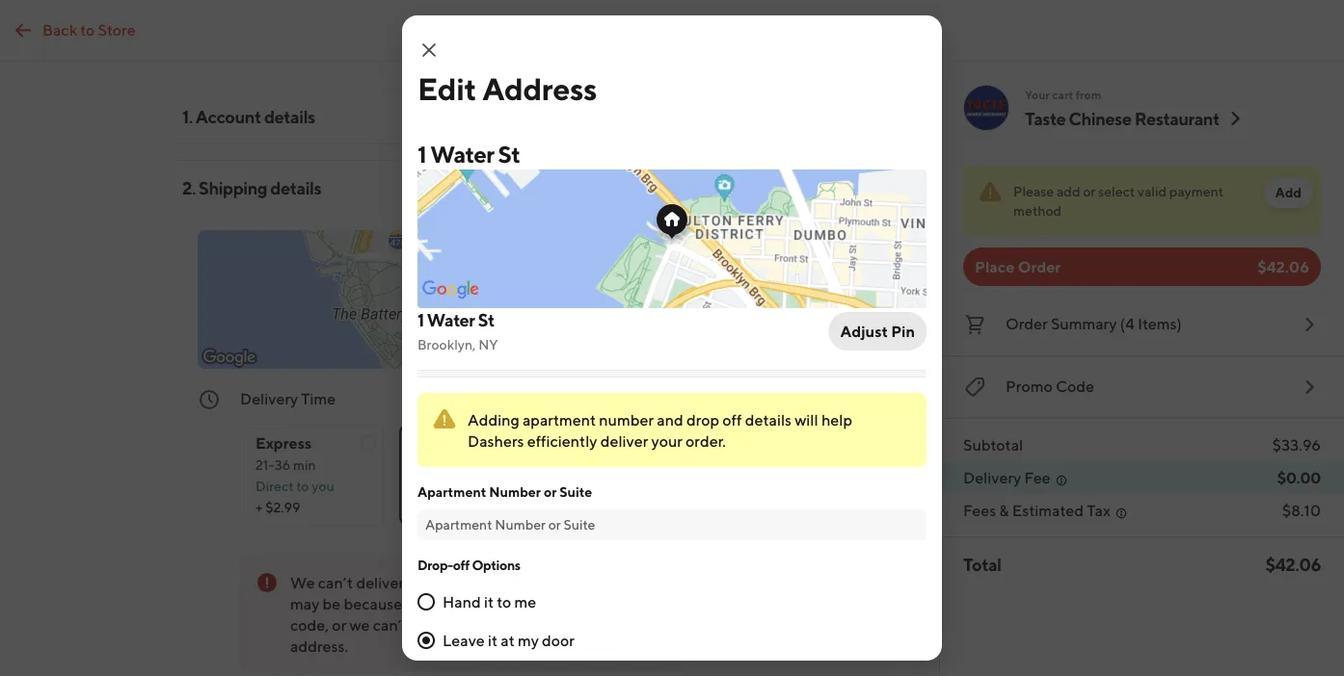 Task type: locate. For each thing, give the bounding box(es) containing it.
0 vertical spatial off
[[723, 411, 742, 430]]

apartment
[[418, 485, 486, 500]]

or inside please add or select valid payment method
[[1083, 184, 1096, 200]]

st down edit address
[[498, 140, 520, 168]]

details for 2. shipping details
[[270, 177, 321, 198]]

$42.06 down add button
[[1258, 258, 1310, 276]]

$33.96
[[1272, 436, 1321, 455]]

2 vertical spatial details
[[745, 411, 792, 430]]

order right place
[[1018, 258, 1061, 276]]

and
[[657, 411, 683, 430]]

you inside we can't deliver to this address. this may be because you entered a city, zip code, or we can't find a match for the address.
[[405, 595, 431, 614]]

1 vertical spatial st
[[478, 310, 494, 330]]

we can't deliver to this address. this may be because you entered a city, zip code, or we can't find a match for the address. button
[[182, 541, 742, 677], [240, 556, 684, 673]]

deliver
[[600, 432, 648, 451], [356, 574, 404, 593]]

0 horizontal spatial 26–41
[[415, 458, 450, 473]]

0 vertical spatial you
[[312, 479, 334, 495]]

2 vertical spatial a
[[442, 617, 450, 635]]

Hand it to me radio
[[418, 594, 435, 611]]

0 horizontal spatial st
[[478, 310, 494, 330]]

later
[[668, 434, 701, 453]]

1 horizontal spatial st
[[498, 140, 520, 168]]

2 vertical spatial or
[[332, 617, 346, 635]]

you
[[312, 479, 334, 495], [405, 595, 431, 614]]

min down express
[[293, 458, 316, 473]]

find
[[411, 617, 439, 635]]

1 vertical spatial water
[[427, 310, 475, 330]]

1
[[418, 140, 426, 168], [418, 310, 424, 330]]

2 horizontal spatial or
[[1083, 184, 1096, 200]]

adjust pin
[[840, 323, 915, 341]]

number
[[599, 411, 654, 430]]

0 vertical spatial it
[[484, 594, 494, 612]]

st
[[498, 140, 520, 168], [478, 310, 494, 330]]

0 vertical spatial 26–41 min
[[672, 390, 742, 408]]

to right 'back'
[[80, 20, 95, 39]]

min inside 21–36 min direct to you + $2.99
[[293, 458, 316, 473]]

or for suite
[[544, 485, 557, 500]]

promo code
[[1006, 378, 1095, 396]]

0 horizontal spatial deliver
[[356, 574, 404, 593]]

1 horizontal spatial you
[[405, 595, 431, 614]]

0 horizontal spatial you
[[312, 479, 334, 495]]

1 horizontal spatial or
[[544, 485, 557, 500]]

1 vertical spatial details
[[270, 177, 321, 198]]

address.
[[453, 574, 511, 593], [290, 638, 348, 656]]

for
[[644, 434, 665, 453], [500, 617, 520, 635]]

0 vertical spatial 1
[[418, 140, 426, 168]]

0 vertical spatial delivery
[[240, 390, 298, 408]]

water for 1 water st brooklyn, ny
[[427, 310, 475, 330]]

address. up hand it to me
[[453, 574, 511, 593]]

match
[[453, 617, 497, 635]]

0 vertical spatial details
[[264, 106, 315, 127]]

for inside we can't deliver to this address. this may be because you entered a city, zip code, or we can't find a match for the address.
[[500, 617, 520, 635]]

this
[[425, 574, 450, 593]]

0 horizontal spatial 26–41 min
[[415, 458, 476, 473]]

deliver down number
[[600, 432, 648, 451]]

0 vertical spatial st
[[498, 140, 520, 168]]

fees
[[963, 502, 996, 520]]

1 horizontal spatial address.
[[453, 574, 511, 593]]

order left summary
[[1006, 315, 1048, 333]]

2. shipping details
[[182, 177, 321, 198]]

0 horizontal spatial a
[[442, 617, 450, 635]]

1 horizontal spatial off
[[723, 411, 742, 430]]

my
[[518, 632, 539, 650]]

st inside 1 water st brooklyn, ny
[[478, 310, 494, 330]]

or left suite
[[544, 485, 557, 500]]

$2.99
[[265, 500, 301, 516]]

0 vertical spatial 26–41
[[672, 390, 712, 408]]

or inside we can't deliver to this address. this may be because you entered a city, zip code, or we can't find a match for the address.
[[332, 617, 346, 635]]

to
[[80, 20, 95, 39], [296, 479, 309, 495], [407, 574, 422, 593], [497, 594, 511, 612]]

2 horizontal spatial a
[[624, 458, 631, 473]]

for up time
[[644, 434, 665, 453]]

to right "direct"
[[296, 479, 309, 495]]

deliver up because
[[356, 574, 404, 593]]

or
[[1083, 184, 1096, 200], [544, 485, 557, 500], [332, 617, 346, 635]]

we can't deliver to this address. this may be because you entered a city, zip code, or we can't find a match for the address.
[[290, 574, 556, 656]]

order
[[1018, 258, 1061, 276], [1006, 315, 1048, 333]]

1 1 from the top
[[418, 140, 426, 168]]

you up find
[[405, 595, 431, 614]]

min down standard on the bottom left of the page
[[453, 458, 476, 473]]

restaurant
[[1135, 108, 1220, 129]]

for down city,
[[500, 617, 520, 635]]

1 horizontal spatial for
[[644, 434, 665, 453]]

taste
[[1025, 108, 1066, 129]]

0 vertical spatial can't
[[318, 574, 353, 593]]

off right drop
[[723, 411, 742, 430]]

we
[[350, 617, 370, 635]]

your
[[1025, 88, 1050, 101]]

1 up brooklyn,
[[418, 310, 424, 330]]

1 horizontal spatial a
[[493, 595, 501, 614]]

0 vertical spatial address.
[[453, 574, 511, 593]]

may
[[290, 595, 319, 614]]

option group containing express
[[240, 410, 742, 526]]

estimated
[[1012, 502, 1084, 520]]

code,
[[290, 617, 329, 635]]

ny
[[478, 337, 498, 353]]

a left city,
[[493, 595, 501, 614]]

$42.06 down $8.10
[[1266, 554, 1321, 575]]

26–41 min down standard on the bottom left of the page
[[415, 458, 476, 473]]

apartment number or suite
[[418, 485, 592, 500]]

26–41 min up drop
[[672, 390, 742, 408]]

add
[[1275, 185, 1302, 201]]

to left me
[[497, 594, 511, 612]]

26–41 down standard on the bottom left of the page
[[415, 458, 450, 473]]

promo
[[1006, 378, 1053, 396]]

min up drop
[[715, 390, 742, 408]]

1 horizontal spatial deliver
[[600, 432, 648, 451]]

0 vertical spatial or
[[1083, 184, 1096, 200]]

chinese
[[1069, 108, 1132, 129]]

0 horizontal spatial address.
[[290, 638, 348, 656]]

tax
[[1087, 502, 1111, 520]]

map region
[[219, 167, 959, 414]]

or right add
[[1083, 184, 1096, 200]]

ben.nelson1980@gmail.com
[[559, 108, 757, 126]]

1 vertical spatial order
[[1006, 315, 1048, 333]]

can't down because
[[373, 617, 408, 635]]

details right 2. shipping in the top of the page
[[270, 177, 321, 198]]

option group
[[240, 410, 742, 526]]

it for leave
[[488, 632, 498, 650]]

0 vertical spatial for
[[644, 434, 665, 453]]

drop-
[[418, 558, 453, 574]]

0 vertical spatial a
[[624, 458, 631, 473]]

0 vertical spatial deliver
[[600, 432, 648, 451]]

subtotal
[[963, 436, 1023, 455]]

number
[[489, 485, 541, 500]]

water
[[430, 140, 494, 168], [427, 310, 475, 330]]

off left options on the left bottom of the page
[[453, 558, 470, 574]]

to up hand it to me radio
[[407, 574, 422, 593]]

it for hand
[[484, 594, 494, 612]]

delivery up express
[[240, 390, 298, 408]]

st up ny
[[478, 310, 494, 330]]

details inside adding apartment number and drop off details will help dashers efficiently deliver your order.
[[745, 411, 792, 430]]

1 vertical spatial you
[[405, 595, 431, 614]]

a left time
[[624, 458, 631, 473]]

1 vertical spatial for
[[500, 617, 520, 635]]

or left we
[[332, 617, 346, 635]]

1 vertical spatial or
[[544, 485, 557, 500]]

0 horizontal spatial off
[[453, 558, 470, 574]]

dashers
[[468, 432, 524, 451]]

adjust
[[840, 323, 888, 341]]

1 vertical spatial delivery
[[963, 469, 1021, 487]]

a right find
[[442, 617, 450, 635]]

0 vertical spatial order
[[1018, 258, 1061, 276]]

you right "direct"
[[312, 479, 334, 495]]

address. down code,
[[290, 638, 348, 656]]

this
[[514, 574, 543, 593]]

water down edit
[[430, 140, 494, 168]]

add
[[1057, 184, 1080, 200]]

you inside 21–36 min direct to you + $2.99
[[312, 479, 334, 495]]

can't up the "be" at the bottom left
[[318, 574, 353, 593]]

1 down edit
[[418, 140, 426, 168]]

$0.00
[[1277, 469, 1321, 487]]

water up brooklyn,
[[427, 310, 475, 330]]

1 horizontal spatial can't
[[373, 617, 408, 635]]

0 horizontal spatial delivery
[[240, 390, 298, 408]]

1 inside 1 water st brooklyn, ny
[[418, 310, 424, 330]]

2 1 from the top
[[418, 310, 424, 330]]

0 horizontal spatial for
[[500, 617, 520, 635]]

1 vertical spatial it
[[488, 632, 498, 650]]

to inside 'link'
[[80, 20, 95, 39]]

1 vertical spatial 26–41
[[415, 458, 450, 473]]

it up match
[[484, 594, 494, 612]]

will
[[795, 411, 818, 430]]

order inside "order summary (4 items)" button
[[1006, 315, 1048, 333]]

a
[[624, 458, 631, 473], [493, 595, 501, 614], [442, 617, 450, 635]]

26–41
[[672, 390, 712, 408], [415, 458, 450, 473]]

place
[[975, 258, 1015, 276]]

order.
[[686, 432, 726, 451]]

please add or select valid payment method
[[1013, 184, 1224, 219]]

delivery
[[240, 390, 298, 408], [963, 469, 1021, 487]]

it left at at the left
[[488, 632, 498, 650]]

0 horizontal spatial min
[[293, 458, 316, 473]]

21–36 min direct to you + $2.99
[[256, 458, 334, 516]]

st for 1 water st brooklyn, ny
[[478, 310, 494, 330]]

None radio
[[240, 425, 384, 526], [399, 425, 543, 526], [558, 425, 739, 526], [240, 425, 384, 526], [399, 425, 543, 526], [558, 425, 739, 526]]

details left will
[[745, 411, 792, 430]]

drop-off options
[[418, 558, 521, 574]]

0 vertical spatial water
[[430, 140, 494, 168]]

1 vertical spatial deliver
[[356, 574, 404, 593]]

adding apartment number and drop off details will help dashers efficiently deliver your order.
[[468, 411, 852, 451]]

26–41 min
[[672, 390, 742, 408], [415, 458, 476, 473]]

entered
[[434, 595, 490, 614]]

zip
[[535, 595, 556, 614]]

off
[[723, 411, 742, 430], [453, 558, 470, 574]]

status
[[963, 166, 1321, 236]]

details right 1. account
[[264, 106, 315, 127]]

water inside 1 water st brooklyn, ny
[[427, 310, 475, 330]]

1 for 1 water st brooklyn, ny
[[418, 310, 424, 330]]

delivery down subtotal
[[963, 469, 1021, 487]]

1 vertical spatial off
[[453, 558, 470, 574]]

1 horizontal spatial delivery
[[963, 469, 1021, 487]]

26–41 up drop
[[672, 390, 712, 408]]

back to store link
[[0, 11, 147, 50]]

0 horizontal spatial or
[[332, 617, 346, 635]]

taste chinese restaurant
[[1025, 108, 1220, 129]]

1 vertical spatial 1
[[418, 310, 424, 330]]

from
[[1076, 88, 1101, 101]]



Task type: vqa. For each thing, say whether or not it's contained in the screenshot.
left THE • DOORDASH ORDER
no



Task type: describe. For each thing, give the bounding box(es) containing it.
express
[[256, 434, 312, 453]]

payment
[[1170, 184, 1224, 200]]

valid
[[1138, 184, 1167, 200]]

to inside 21–36 min direct to you + $2.99
[[296, 479, 309, 495]]

we
[[290, 574, 315, 593]]

2. shipping
[[182, 177, 267, 198]]

0 horizontal spatial can't
[[318, 574, 353, 593]]

be
[[323, 595, 341, 614]]

edit
[[418, 70, 476, 107]]

store
[[98, 20, 136, 39]]

city,
[[504, 595, 532, 614]]

(4
[[1120, 315, 1135, 333]]

0 vertical spatial $42.06
[[1258, 258, 1310, 276]]

status containing please add or select valid payment method
[[963, 166, 1321, 236]]

1 vertical spatial $42.06
[[1266, 554, 1321, 575]]

fee
[[1024, 469, 1051, 487]]

promo code button
[[963, 372, 1321, 403]]

1 horizontal spatial 26–41 min
[[672, 390, 742, 408]]

taste chinese restaurant link
[[1025, 107, 1247, 130]]

schedule
[[574, 434, 641, 453]]

delivery for delivery
[[963, 469, 1021, 487]]

place order
[[975, 258, 1061, 276]]

schedule for later
[[574, 434, 701, 453]]

door
[[542, 632, 575, 650]]

standard
[[415, 434, 481, 453]]

adding
[[468, 411, 520, 430]]

21–36
[[256, 458, 291, 473]]

off inside adding apartment number and drop off details will help dashers efficiently deliver your order.
[[723, 411, 742, 430]]

&
[[999, 502, 1009, 520]]

deliver inside we can't deliver to this address. this may be because you entered a city, zip code, or we can't find a match for the address.
[[356, 574, 404, 593]]

brooklyn,
[[418, 337, 476, 353]]

method
[[1013, 203, 1062, 219]]

1 horizontal spatial min
[[453, 458, 476, 473]]

order summary (4 items) button
[[963, 310, 1321, 340]]

1 vertical spatial can't
[[373, 617, 408, 635]]

drop
[[686, 411, 719, 430]]

Apartment Number or Suite text field
[[425, 516, 919, 535]]

your
[[651, 432, 683, 451]]

or for select
[[1083, 184, 1096, 200]]

adding apartment number and drop off details will help dashers efficiently deliver your order. status
[[418, 393, 927, 468]]

we can't deliver to this address. this may be because you entered a city, zip code, or we can't find a match for the address. status
[[240, 556, 684, 673]]

leave
[[443, 632, 485, 650]]

close edit address image
[[418, 39, 441, 62]]

time
[[301, 390, 336, 408]]

choose a time
[[574, 458, 661, 473]]

edit address
[[418, 70, 597, 107]]

direct
[[256, 479, 294, 495]]

deliver inside adding apartment number and drop off details will help dashers efficiently deliver your order.
[[600, 432, 648, 451]]

back to store
[[42, 20, 136, 39]]

your cart from
[[1025, 88, 1101, 101]]

1 vertical spatial a
[[493, 595, 501, 614]]

apartment
[[523, 411, 596, 430]]

help
[[821, 411, 852, 430]]

suite
[[559, 485, 592, 500]]

1 vertical spatial address.
[[290, 638, 348, 656]]

1 water st brooklyn, ny
[[418, 310, 498, 353]]

hand
[[443, 594, 481, 612]]

the
[[523, 617, 546, 635]]

pin
[[891, 323, 915, 341]]

time
[[634, 458, 661, 473]]

leave it at my door
[[443, 632, 575, 650]]

at
[[501, 632, 515, 650]]

options
[[472, 558, 521, 574]]

powered by google image
[[422, 281, 479, 300]]

1. account
[[182, 106, 261, 127]]

Leave it at my door radio
[[418, 633, 435, 650]]

+
[[256, 500, 263, 516]]

please
[[1013, 184, 1054, 200]]

$8.10
[[1282, 502, 1321, 520]]

1 horizontal spatial 26–41
[[672, 390, 712, 408]]

choose
[[574, 458, 621, 473]]

address
[[482, 70, 597, 107]]

2 horizontal spatial min
[[715, 390, 742, 408]]

st for 1 water st
[[498, 140, 520, 168]]

total
[[963, 554, 1001, 575]]

to inside we can't deliver to this address. this may be because you entered a city, zip code, or we can't find a match for the address.
[[407, 574, 422, 593]]

select
[[1098, 184, 1135, 200]]

code
[[1056, 378, 1095, 396]]

adjust pin button
[[829, 312, 927, 351]]

efficiently
[[527, 432, 597, 451]]

details for 1. account details
[[264, 106, 315, 127]]

delivery time
[[240, 390, 336, 408]]

1 water st
[[418, 140, 520, 168]]

me
[[514, 594, 536, 612]]

back
[[42, 20, 77, 39]]

delivery for delivery time
[[240, 390, 298, 408]]

hand it to me
[[443, 594, 536, 612]]

because
[[344, 595, 402, 614]]

1 vertical spatial 26–41 min
[[415, 458, 476, 473]]

1. account details
[[182, 106, 315, 127]]

order summary (4 items)
[[1006, 315, 1182, 333]]

fees & estimated
[[963, 502, 1084, 520]]

1 for 1 water st
[[418, 140, 426, 168]]

summary
[[1051, 315, 1117, 333]]

water for 1 water st
[[430, 140, 494, 168]]



